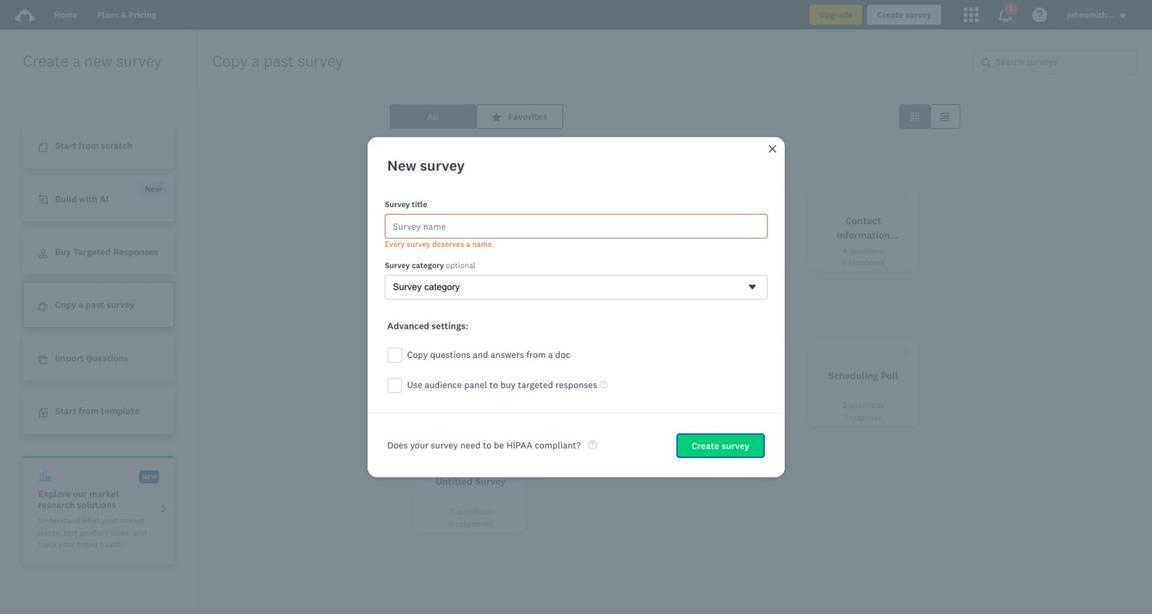 Task type: describe. For each thing, give the bounding box(es) containing it.
notification center icon image
[[998, 7, 1013, 22]]

documentclone image
[[38, 302, 48, 312]]

user image
[[38, 249, 48, 258]]

2 starfilled image from the top
[[902, 348, 911, 357]]

1 horizontal spatial help image
[[600, 381, 608, 389]]

documentplus image
[[38, 408, 48, 418]]

clone image
[[38, 355, 48, 365]]

Search surveys field
[[991, 50, 1137, 74]]

help icon image
[[1033, 7, 1048, 22]]



Task type: vqa. For each thing, say whether or not it's contained in the screenshot.
the SurveyMonkey Logo
no



Task type: locate. For each thing, give the bounding box(es) containing it.
dropdown arrow icon image
[[1119, 11, 1128, 20], [1120, 14, 1127, 18]]

products icon image
[[964, 7, 979, 22], [964, 7, 979, 22]]

close image
[[768, 144, 778, 154], [769, 146, 776, 153]]

starfilled image
[[902, 193, 911, 202], [902, 348, 911, 357]]

0 vertical spatial starfilled image
[[492, 112, 501, 122]]

starfilled image
[[492, 112, 501, 122], [509, 348, 518, 357]]

0 vertical spatial starfilled image
[[902, 193, 911, 202]]

1 vertical spatial starfilled image
[[902, 348, 911, 357]]

1 brand logo image from the top
[[15, 5, 35, 25]]

textboxmultiple image
[[941, 112, 950, 122]]

1 starfilled image from the top
[[902, 193, 911, 202]]

grid image
[[910, 112, 919, 122]]

document image
[[38, 143, 48, 152]]

search image
[[982, 58, 991, 67]]

0 vertical spatial help image
[[600, 381, 608, 389]]

help image
[[600, 381, 608, 389], [588, 440, 597, 449]]

1 vertical spatial starfilled image
[[509, 348, 518, 357]]

dialog
[[368, 137, 785, 478]]

2 brand logo image from the top
[[15, 7, 35, 22]]

Survey name field
[[385, 214, 768, 238]]

brand logo image
[[15, 5, 35, 25], [15, 7, 35, 22]]

1 horizontal spatial starfilled image
[[509, 348, 518, 357]]

1 vertical spatial help image
[[588, 440, 597, 449]]

chevronright image
[[159, 504, 168, 513]]

0 horizontal spatial help image
[[588, 440, 597, 449]]

0 horizontal spatial starfilled image
[[492, 112, 501, 122]]



